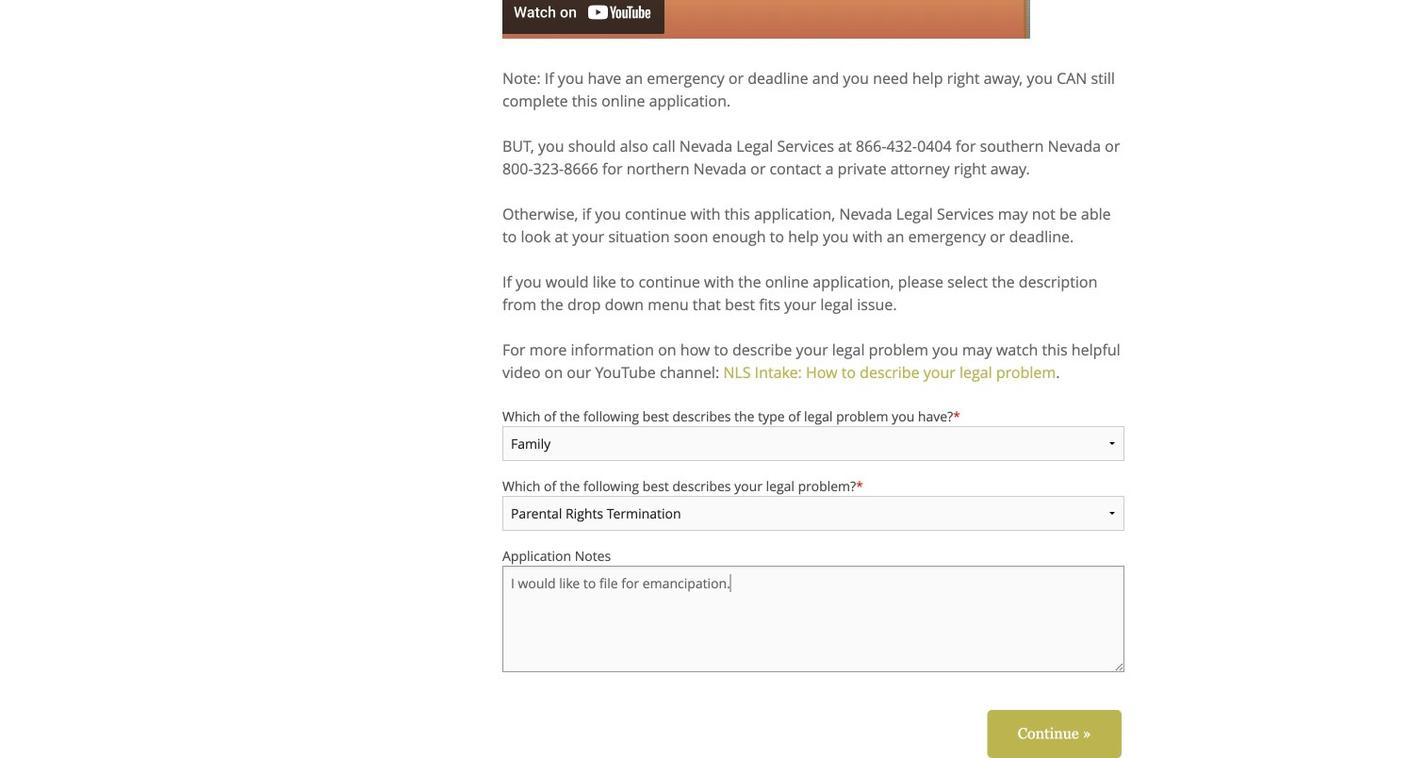 Task type: describe. For each thing, give the bounding box(es) containing it.
Continue » submit
[[988, 710, 1122, 758]]



Task type: vqa. For each thing, say whether or not it's contained in the screenshot.
text field
yes



Task type: locate. For each thing, give the bounding box(es) containing it.
None text field
[[503, 566, 1125, 672]]



